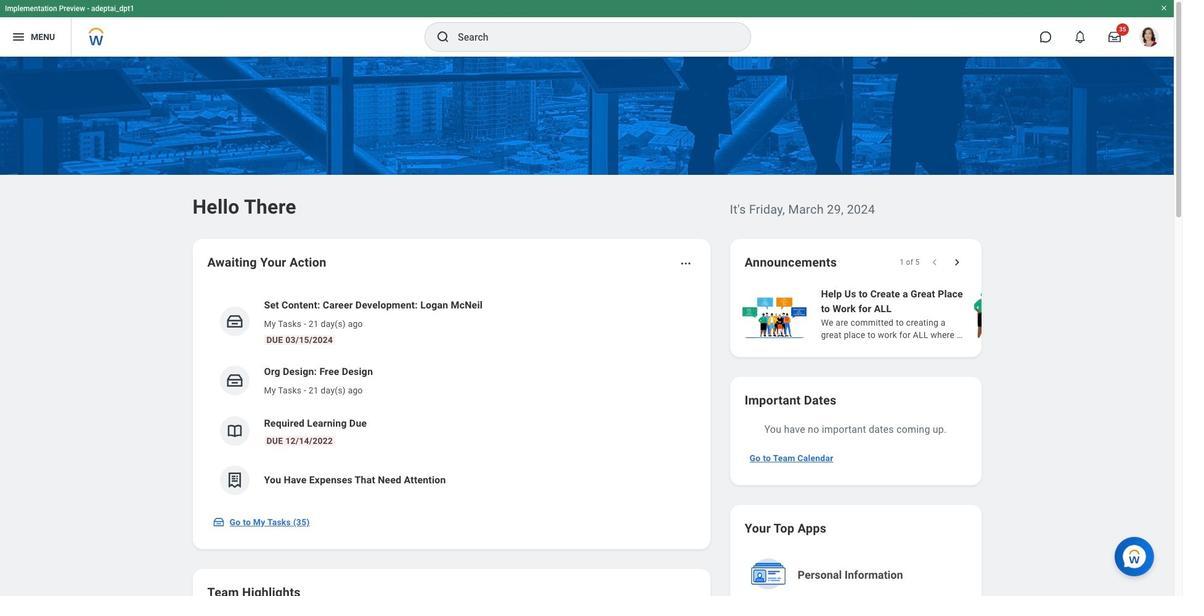 Task type: describe. For each thing, give the bounding box(es) containing it.
close environment banner image
[[1161, 4, 1168, 12]]

Search Workday  search field
[[458, 23, 726, 51]]

1 horizontal spatial list
[[740, 286, 1184, 343]]

notifications large image
[[1074, 31, 1087, 43]]

related actions image
[[680, 258, 692, 270]]

1 inbox image from the top
[[225, 313, 244, 331]]

inbox image
[[212, 517, 225, 529]]

chevron left small image
[[929, 256, 941, 269]]



Task type: locate. For each thing, give the bounding box(es) containing it.
status
[[900, 258, 920, 268]]

banner
[[0, 0, 1174, 57]]

inbox large image
[[1109, 31, 1121, 43]]

chevron right small image
[[951, 256, 963, 269]]

list
[[740, 286, 1184, 343], [207, 288, 696, 505]]

dashboard expenses image
[[225, 472, 244, 490]]

main content
[[0, 57, 1184, 597]]

search image
[[436, 30, 451, 44]]

2 inbox image from the top
[[225, 372, 244, 390]]

0 vertical spatial inbox image
[[225, 313, 244, 331]]

0 horizontal spatial list
[[207, 288, 696, 505]]

profile logan mcneil image
[[1140, 27, 1159, 49]]

book open image
[[225, 422, 244, 441]]

inbox image
[[225, 313, 244, 331], [225, 372, 244, 390]]

justify image
[[11, 30, 26, 44]]

1 vertical spatial inbox image
[[225, 372, 244, 390]]



Task type: vqa. For each thing, say whether or not it's contained in the screenshot.
profile logan mcneil image
yes



